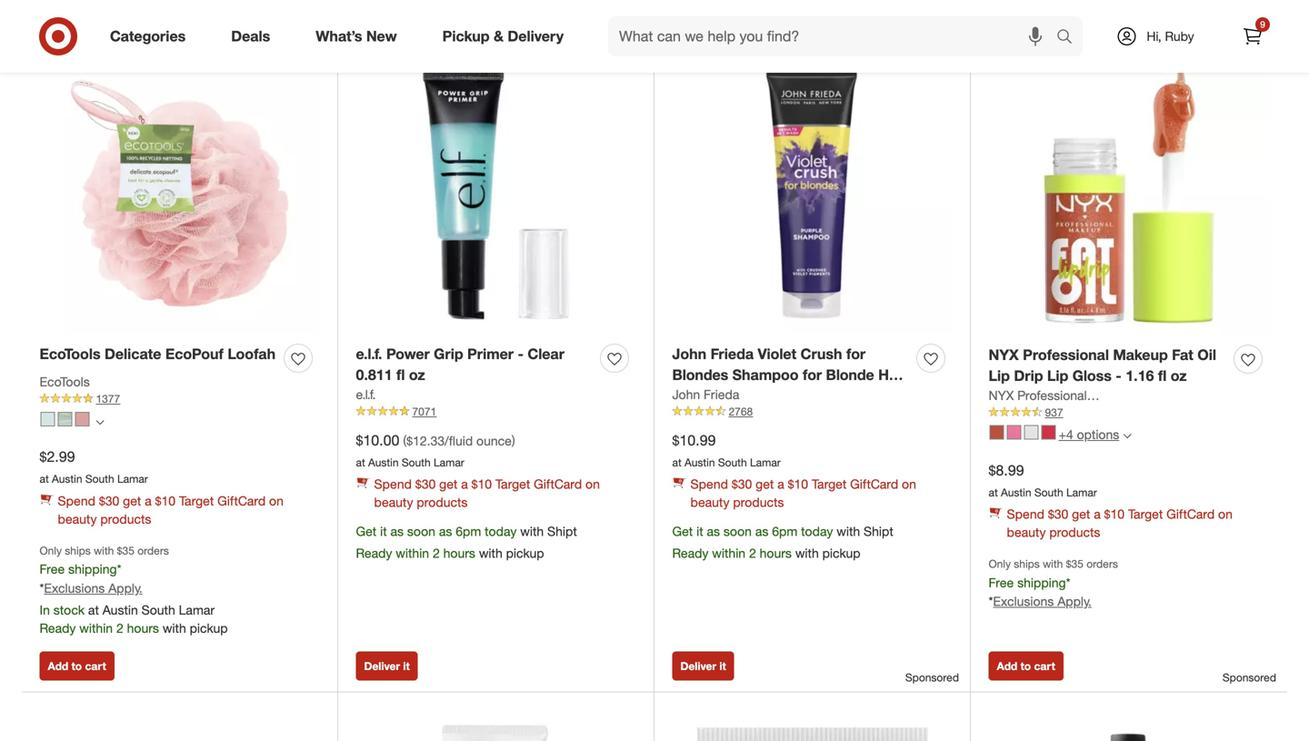 Task type: vqa. For each thing, say whether or not it's contained in the screenshot.
rightmost the it
no



Task type: locate. For each thing, give the bounding box(es) containing it.
oz left 2768
[[709, 408, 726, 425]]

1 john from the top
[[672, 345, 707, 363]]

fl inside nyx professional makeup fat oil lip drip lip gloss - 1.16 fl oz
[[1158, 367, 1167, 385]]

exclusions apply. link up stock
[[44, 580, 143, 596]]

spend $30 get a $10 target giftcard on beauty products up get it as soon as 6pm today with shipt
[[691, 476, 917, 510]]

only up the in
[[40, 544, 62, 557]]

0 horizontal spatial pickup
[[190, 620, 228, 636]]

frieda for john frieda
[[704, 386, 740, 402]]

a up get it as soon as 6pm today with shipt
[[778, 476, 785, 492]]

a down $8.99 at austin south lamar
[[1094, 506, 1101, 522]]

0 horizontal spatial fl
[[396, 366, 405, 384]]

ecotools
[[40, 345, 101, 363], [40, 374, 90, 390]]

1 horizontal spatial within
[[396, 545, 429, 561]]

as
[[391, 523, 404, 539], [439, 523, 452, 539], [707, 523, 720, 539], [756, 523, 769, 539]]

add for nyx professional makeup fat oil lip drip lip gloss - 1.16 fl oz
[[997, 659, 1018, 673]]

hours inside only ships with $35 orders free shipping * * exclusions apply. in stock at  austin south lamar ready within 2 hours with pickup
[[127, 620, 159, 636]]

2 horizontal spatial within
[[712, 545, 746, 561]]

1 e.l.f. from the top
[[356, 345, 382, 363]]

lamar for nyx professional makeup fat oil lip drip lip gloss - 1.16 fl oz
[[1067, 485, 1097, 499]]

2 as from the left
[[439, 523, 452, 539]]

get for get it as soon as 6pm today with shipt
[[672, 523, 693, 539]]

austin for ecotools delicate ecopouf loofah
[[52, 472, 82, 486]]

0 horizontal spatial only
[[40, 544, 62, 557]]

0 horizontal spatial free
[[40, 561, 65, 577]]

get
[[356, 523, 377, 539], [672, 523, 693, 539]]

2 horizontal spatial -
[[1116, 367, 1122, 385]]

0.811
[[356, 366, 392, 384]]

add to cart button
[[989, 0, 1064, 24], [40, 651, 114, 681], [989, 651, 1064, 681]]

a for $10.99
[[778, 476, 785, 492]]

add to cart
[[997, 2, 1056, 16], [48, 659, 106, 673], [997, 659, 1056, 673]]

knock
[[672, 387, 717, 404]]

shipping up stock
[[68, 561, 117, 577]]

1 shipt from the left
[[547, 523, 577, 539]]

austin for john frieda violet crush for blondes shampoo for blonde hair, knock out brassy tones purple - 8.3 fl oz
[[685, 455, 715, 469]]

add to cart down free shipping * * exclusions apply. at right
[[997, 659, 1056, 673]]

spend $30 get a $10 target giftcard on beauty products for $10.99
[[691, 476, 917, 510]]

ecotools link
[[40, 373, 90, 391]]

1 nyx from the top
[[989, 346, 1019, 364]]

it
[[87, 2, 93, 16], [720, 2, 726, 16], [380, 523, 387, 539], [697, 523, 704, 539], [403, 659, 410, 673], [720, 659, 726, 673]]

2 horizontal spatial sponsored
[[1223, 671, 1277, 684]]

1 horizontal spatial orders
[[1087, 557, 1118, 571]]

south inside $2.99 at austin south lamar
[[85, 472, 114, 486]]

ships up free shipping * * exclusions apply. at right
[[1014, 557, 1040, 571]]

soon inside get it as soon as 6pm today with shipt ready within 2 hours with pickup
[[407, 523, 436, 539]]

target for $2.99
[[179, 493, 214, 509]]

what's new link
[[300, 16, 420, 56]]

nyx for nyx professional makeup
[[989, 387, 1014, 403]]

1 horizontal spatial exclusions apply. link
[[993, 593, 1092, 609]]

sponsored for john frieda violet crush for blondes shampoo for blonde hair, knock out brassy tones purple - 8.3 fl oz
[[906, 671, 959, 684]]

$30
[[415, 476, 436, 492], [732, 476, 752, 492], [99, 493, 119, 509], [1048, 506, 1069, 522]]

1 horizontal spatial lip
[[1048, 367, 1069, 385]]

exclusions up stock
[[44, 580, 105, 596]]

south inside $8.99 at austin south lamar
[[1035, 485, 1064, 499]]

$10.99
[[672, 431, 716, 449]]

$10 for $10.99
[[788, 476, 809, 492]]

1 horizontal spatial ships
[[1014, 557, 1040, 571]]

products up only ships with $35 orders
[[1050, 524, 1101, 540]]

1 horizontal spatial only
[[989, 557, 1011, 571]]

0 vertical spatial -
[[518, 345, 524, 363]]

$30 down $8.99 at austin south lamar
[[1048, 506, 1069, 522]]

e.l.f. for e.l.f. power grip primer - clear 0.811 fl oz
[[356, 345, 382, 363]]

2 nyx from the top
[[989, 387, 1014, 403]]

acetone nail polish remover - 6oz - up & up™ image
[[989, 710, 1270, 741], [989, 710, 1270, 741]]

professional for nyx professional makeup
[[1018, 387, 1087, 403]]

giftcard for nyx professional makeup fat oil lip drip lip gloss - 1.16 fl oz
[[1167, 506, 1215, 522]]

1 horizontal spatial apply.
[[1058, 593, 1092, 609]]

2 horizontal spatial oz
[[1171, 367, 1187, 385]]

ecotools delicate ecopouf loofah image
[[40, 53, 320, 333], [40, 53, 320, 333]]

+4 options button
[[982, 420, 1140, 449]]

1 horizontal spatial 2
[[433, 545, 440, 561]]

1 horizontal spatial today
[[801, 523, 833, 539]]

- inside 'john frieda violet crush for blondes shampoo for blonde hair, knock out brassy tones purple - 8.3 fl oz'
[[895, 387, 901, 404]]

exclusions apply. link
[[44, 580, 143, 596], [993, 593, 1092, 609]]

a down $2.99 at austin south lamar
[[145, 493, 152, 509]]

giftcard
[[534, 476, 582, 492], [850, 476, 899, 492], [217, 493, 266, 509], [1167, 506, 1215, 522]]

products for $10.00
[[417, 494, 468, 510]]

a down /fluid
[[461, 476, 468, 492]]

within inside get it as soon as 6pm today with shipt ready within 2 hours with pickup
[[396, 545, 429, 561]]

add to cart button for nyx professional makeup fat oil lip drip lip gloss - 1.16 fl oz
[[989, 651, 1064, 681]]

deliver
[[48, 2, 84, 16], [681, 2, 717, 16], [364, 659, 400, 673], [681, 659, 717, 673]]

lip left drip in the right of the page
[[989, 367, 1010, 385]]

0 horizontal spatial hours
[[127, 620, 159, 636]]

1 horizontal spatial soon
[[724, 523, 752, 539]]

gloss
[[1073, 367, 1112, 385]]

1 vertical spatial ecotools
[[40, 374, 90, 390]]

1 horizontal spatial shipping
[[1018, 575, 1066, 590]]

$30 for $2.99
[[99, 493, 119, 509]]

deliver it button
[[40, 0, 102, 24], [672, 0, 735, 24], [356, 651, 418, 681], [672, 651, 735, 681]]

0 vertical spatial ecotools
[[40, 345, 101, 363]]

frieda up 2768
[[704, 386, 740, 402]]

add to cart down stock
[[48, 659, 106, 673]]

pink image
[[75, 412, 90, 426]]

beauty down $10.99 at austin south lamar
[[691, 494, 730, 510]]

0 horizontal spatial today
[[485, 523, 517, 539]]

for up the blonde at the right of the page
[[847, 345, 866, 363]]

cart for nyx professional makeup fat oil lip drip lip gloss - 1.16 fl oz
[[1034, 659, 1056, 673]]

nyx inside nyx professional makeup fat oil lip drip lip gloss - 1.16 fl oz
[[989, 346, 1019, 364]]

nyx up follow back icon
[[989, 387, 1014, 403]]

nyx up drip in the right of the page
[[989, 346, 1019, 364]]

free inside only ships with $35 orders free shipping * * exclusions apply. in stock at  austin south lamar ready within 2 hours with pickup
[[40, 561, 65, 577]]

in
[[40, 602, 50, 618]]

john inside 'john frieda violet crush for blondes shampoo for blonde hair, knock out brassy tones purple - 8.3 fl oz'
[[672, 345, 707, 363]]

pickup inside get it as soon as 6pm today with shipt ready within 2 hours with pickup
[[506, 545, 544, 561]]

0 vertical spatial john
[[672, 345, 707, 363]]

1 6pm from the left
[[456, 523, 481, 539]]

$30 for $8.99
[[1048, 506, 1069, 522]]

oz inside e.l.f. power grip primer - clear 0.811 fl oz
[[409, 366, 425, 384]]

within
[[396, 545, 429, 561], [712, 545, 746, 561], [79, 620, 113, 636]]

for down crush
[[803, 366, 822, 384]]

free down only ships with $35 orders
[[989, 575, 1014, 590]]

south inside $10.99 at austin south lamar
[[718, 455, 747, 469]]

2 inside get it as soon as 6pm today with shipt ready within 2 hours with pickup
[[433, 545, 440, 561]]

1 horizontal spatial exclusions
[[993, 593, 1054, 609]]

0 horizontal spatial apply.
[[108, 580, 143, 596]]

green fig image
[[58, 412, 72, 426]]

get for $2.99
[[123, 493, 141, 509]]

0 horizontal spatial ships
[[65, 544, 91, 557]]

0 horizontal spatial oz
[[409, 366, 425, 384]]

options
[[1077, 426, 1120, 442]]

$35 up free shipping * * exclusions apply. at right
[[1066, 557, 1084, 571]]

2 soon from the left
[[724, 523, 752, 539]]

1 horizontal spatial sponsored
[[906, 671, 959, 684]]

today for get it as soon as 6pm today with shipt ready within 2 hours with pickup
[[485, 523, 517, 539]]

1 horizontal spatial free
[[989, 575, 1014, 590]]

1 horizontal spatial oz
[[709, 408, 726, 425]]

2 horizontal spatial 2
[[749, 545, 756, 561]]

soon down $10.00 ( $12.33 /fluid ounce ) at austin south lamar
[[407, 523, 436, 539]]

oz down fat
[[1171, 367, 1187, 385]]

at inside $10.99 at austin south lamar
[[672, 455, 682, 469]]

frieda
[[711, 345, 754, 363], [704, 386, 740, 402]]

nyx professional makeup fat oil lip drip lip gloss - 1.16 fl oz image
[[989, 53, 1270, 334], [989, 53, 1270, 334]]

beauty for $8.99
[[1007, 524, 1046, 540]]

e.l.f. up 0.811
[[356, 345, 382, 363]]

austin right stock
[[103, 602, 138, 618]]

get down $10.00 ( $12.33 /fluid ounce ) at austin south lamar
[[439, 476, 458, 492]]

2 horizontal spatial fl
[[1158, 367, 1167, 385]]

ecotools up green fig icon
[[40, 374, 90, 390]]

lamar inside only ships with $35 orders free shipping * * exclusions apply. in stock at  austin south lamar ready within 2 hours with pickup
[[179, 602, 215, 618]]

e.l.f. down 0.811
[[356, 386, 376, 402]]

shipt inside get it as soon as 6pm today with shipt ready within 2 hours with pickup
[[547, 523, 577, 539]]

aquaphor healing ointment skin protectant and moisturizer for dry and cracked skin unscented - 1.75oz image
[[356, 710, 636, 741], [356, 710, 636, 741]]

soon up ready within 2 hours with pickup
[[724, 523, 752, 539]]

giftcard for ecotools delicate ecopouf loofah
[[217, 493, 266, 509]]

professional inside nyx professional makeup fat oil lip drip lip gloss - 1.16 fl oz
[[1023, 346, 1109, 364]]

spend down $2.99 at austin south lamar
[[58, 493, 95, 509]]

$30 down $2.99 at austin south lamar
[[99, 493, 119, 509]]

1 horizontal spatial get
[[672, 523, 693, 539]]

*
[[117, 561, 121, 577], [1066, 575, 1071, 590], [40, 580, 44, 596], [989, 593, 993, 609]]

beauty up only ships with $35 orders
[[1007, 524, 1046, 540]]

e.l.f. power grip primer - clear 0.811 fl oz image
[[356, 53, 636, 333], [356, 53, 636, 333]]

at down $10.00
[[356, 455, 365, 469]]

makeup inside nyx professional makeup fat oil lip drip lip gloss - 1.16 fl oz
[[1113, 346, 1168, 364]]

panoxyl maximum strength antimicrobial acne foaming wash for face, chest and back with 10% benzoyl peroxide - unscented - 5.5oz image
[[672, 710, 953, 741], [672, 710, 953, 741]]

0 horizontal spatial get
[[356, 523, 377, 539]]

cart for ecotools delicate ecopouf loofah
[[85, 659, 106, 673]]

cart down free shipping * * exclusions apply. at right
[[1034, 659, 1056, 673]]

south inside $10.00 ( $12.33 /fluid ounce ) at austin south lamar
[[402, 455, 431, 469]]

add to cart for ecotools delicate ecopouf loofah
[[48, 659, 106, 673]]

1 horizontal spatial hours
[[443, 545, 476, 561]]

exclusions apply. link down only ships with $35 orders
[[993, 593, 1092, 609]]

1 horizontal spatial ready
[[356, 545, 392, 561]]

e.l.f. inside e.l.f. power grip primer - clear 0.811 fl oz
[[356, 345, 382, 363]]

today inside get it as soon as 6pm today with shipt ready within 2 hours with pickup
[[485, 523, 517, 539]]

austin down $10.99
[[685, 455, 715, 469]]

0 horizontal spatial for
[[803, 366, 822, 384]]

products down $2.99 at austin south lamar
[[100, 511, 151, 527]]

austin down '$8.99'
[[1001, 485, 1032, 499]]

hours
[[443, 545, 476, 561], [760, 545, 792, 561], [127, 620, 159, 636]]

1 horizontal spatial for
[[847, 345, 866, 363]]

ready
[[356, 545, 392, 561], [672, 545, 709, 561], [40, 620, 76, 636]]

primer
[[467, 345, 514, 363]]

ready inside get it as soon as 6pm today with shipt ready within 2 hours with pickup
[[356, 545, 392, 561]]

spend down $8.99 at austin south lamar
[[1007, 506, 1045, 522]]

south down $12.33
[[402, 455, 431, 469]]

soon for get it as soon as 6pm today with shipt ready within 2 hours with pickup
[[407, 523, 436, 539]]

0 horizontal spatial 6pm
[[456, 523, 481, 539]]

sponsored
[[589, 14, 643, 27], [906, 671, 959, 684], [1223, 671, 1277, 684]]

austin inside $2.99 at austin south lamar
[[52, 472, 82, 486]]

add to cart button down stock
[[40, 651, 114, 681]]

austin inside $10.99 at austin south lamar
[[685, 455, 715, 469]]

get up get it as soon as 6pm today with shipt
[[756, 476, 774, 492]]

at down '$8.99'
[[989, 485, 998, 499]]

south right stock
[[142, 602, 175, 618]]

for
[[847, 345, 866, 363], [803, 366, 822, 384]]

0 horizontal spatial ready
[[40, 620, 76, 636]]

south down "+4 options" dropdown button
[[1035, 485, 1064, 499]]

south for ecotools delicate ecopouf loofah
[[85, 472, 114, 486]]

e.l.f.
[[356, 345, 382, 363], [356, 386, 376, 402]]

2768
[[729, 404, 753, 418]]

0 vertical spatial professional
[[1023, 346, 1109, 364]]

1 horizontal spatial -
[[895, 387, 901, 404]]

0 horizontal spatial lip
[[989, 367, 1010, 385]]

0 vertical spatial e.l.f.
[[356, 345, 382, 363]]

get it as soon as 6pm today with shipt
[[672, 523, 894, 539]]

0 vertical spatial nyx
[[989, 346, 1019, 364]]

free inside free shipping * * exclusions apply.
[[989, 575, 1014, 590]]

exclusions down only ships with $35 orders
[[993, 593, 1054, 609]]

austin inside $8.99 at austin south lamar
[[1001, 485, 1032, 499]]

spend down $10.99 at austin south lamar
[[691, 476, 728, 492]]

search
[[1049, 29, 1092, 47]]

products up get it as soon as 6pm today with shipt ready within 2 hours with pickup at bottom left
[[417, 494, 468, 510]]

1 ecotools from the top
[[40, 345, 101, 363]]

frieda up blondes
[[711, 345, 754, 363]]

beauty down $2.99 at austin south lamar
[[58, 511, 97, 527]]

today for get it as soon as 6pm today with shipt
[[801, 523, 833, 539]]

purple
[[846, 387, 891, 404]]

2 horizontal spatial hours
[[760, 545, 792, 561]]

fl right 8.3
[[697, 408, 705, 425]]

fl down power
[[396, 366, 405, 384]]

- left "clear"
[[518, 345, 524, 363]]

get down $8.99 at austin south lamar
[[1072, 506, 1091, 522]]

0 horizontal spatial soon
[[407, 523, 436, 539]]

at inside $8.99 at austin south lamar
[[989, 485, 998, 499]]

- left 1.16
[[1116, 367, 1122, 385]]

target for $10.00
[[496, 476, 530, 492]]

today down ounce
[[485, 523, 517, 539]]

spend $30 get a $10 target giftcard on beauty products up only ships with $35 orders
[[1007, 506, 1233, 540]]

1 get from the left
[[356, 523, 377, 539]]

ships up stock
[[65, 544, 91, 557]]

giftcard for john frieda violet crush for blondes shampoo for blonde hair, knock out brassy tones purple - 8.3 fl oz
[[850, 476, 899, 492]]

products for $2.99
[[100, 511, 151, 527]]

get for get it as soon as 6pm today with shipt ready within 2 hours with pickup
[[356, 523, 377, 539]]

to
[[1021, 2, 1031, 16], [71, 659, 82, 673], [1021, 659, 1031, 673]]

today
[[485, 523, 517, 539], [801, 523, 833, 539]]

4 as from the left
[[756, 523, 769, 539]]

$35 for only ships with $35 orders free shipping * * exclusions apply. in stock at  austin south lamar ready within 2 hours with pickup
[[117, 544, 134, 557]]

get for $10.99
[[756, 476, 774, 492]]

1 as from the left
[[391, 523, 404, 539]]

2 horizontal spatial ready
[[672, 545, 709, 561]]

- down hair,
[[895, 387, 901, 404]]

lamar for ecotools delicate ecopouf loofah
[[117, 472, 148, 486]]

1 vertical spatial makeup
[[1091, 387, 1137, 403]]

apply. inside free shipping * * exclusions apply.
[[1058, 593, 1092, 609]]

0 horizontal spatial orders
[[138, 544, 169, 557]]

9
[[1261, 19, 1266, 30]]

spend for $8.99
[[1007, 506, 1045, 522]]

lamar inside $8.99 at austin south lamar
[[1067, 485, 1097, 499]]

2 today from the left
[[801, 523, 833, 539]]

glacial blue image
[[40, 412, 55, 426]]

orders inside only ships with $35 orders free shipping * * exclusions apply. in stock at  austin south lamar ready within 2 hours with pickup
[[138, 544, 169, 557]]

on for john frieda violet crush for blondes shampoo for blonde hair, knock out brassy tones purple - 8.3 fl oz
[[902, 476, 917, 492]]

937
[[1045, 405, 1064, 419]]

john frieda violet crush for blondes shampoo for blonde hair, knock out brassy tones purple - 8.3 fl oz image
[[672, 53, 953, 333], [672, 53, 953, 333]]

spend for $10.99
[[691, 476, 728, 492]]

0 horizontal spatial within
[[79, 620, 113, 636]]

only inside only ships with $35 orders free shipping * * exclusions apply. in stock at  austin south lamar ready within 2 hours with pickup
[[40, 544, 62, 557]]

0 horizontal spatial -
[[518, 345, 524, 363]]

john for john frieda
[[672, 386, 700, 402]]

1 vertical spatial -
[[1116, 367, 1122, 385]]

beauty down (
[[374, 494, 413, 510]]

e.l.f. power grip primer - clear 0.811 fl oz link
[[356, 344, 593, 385]]

only for only ships with $35 orders free shipping * * exclusions apply. in stock at  austin south lamar ready within 2 hours with pickup
[[40, 544, 62, 557]]

ships inside only ships with $35 orders free shipping * * exclusions apply. in stock at  austin south lamar ready within 2 hours with pickup
[[65, 544, 91, 557]]

lamar inside $10.99 at austin south lamar
[[750, 455, 781, 469]]

beauty for $10.99
[[691, 494, 730, 510]]

missed call image
[[1007, 425, 1022, 440]]

free up the in
[[40, 561, 65, 577]]

1 horizontal spatial shipt
[[864, 523, 894, 539]]

south down all colors icon
[[85, 472, 114, 486]]

2 ecotools from the top
[[40, 374, 90, 390]]

within inside only ships with $35 orders free shipping * * exclusions apply. in stock at  austin south lamar ready within 2 hours with pickup
[[79, 620, 113, 636]]

spend $30 get a $10 target giftcard on beauty products down $2.99 at austin south lamar
[[58, 493, 284, 527]]

get
[[439, 476, 458, 492], [756, 476, 774, 492], [123, 493, 141, 509], [1072, 506, 1091, 522]]

2 horizontal spatial pickup
[[823, 545, 861, 561]]

exclusions
[[44, 580, 105, 596], [993, 593, 1054, 609]]

spend
[[374, 476, 412, 492], [691, 476, 728, 492], [58, 493, 95, 509], [1007, 506, 1045, 522]]

$10
[[472, 476, 492, 492], [788, 476, 809, 492], [155, 493, 176, 509], [1105, 506, 1125, 522]]

2 vertical spatial -
[[895, 387, 901, 404]]

0 horizontal spatial exclusions
[[44, 580, 105, 596]]

1 vertical spatial john
[[672, 386, 700, 402]]

makeup up 937 link
[[1091, 387, 1137, 403]]

spend $30 get a $10 target giftcard on beauty products down ounce
[[374, 476, 600, 510]]

shipping
[[68, 561, 117, 577], [1018, 575, 1066, 590]]

0 vertical spatial for
[[847, 345, 866, 363]]

add
[[997, 2, 1018, 16], [48, 659, 68, 673], [997, 659, 1018, 673]]

2768 link
[[672, 404, 953, 420]]

to for ecotools delicate ecopouf loofah
[[71, 659, 82, 673]]

shipping down only ships with $35 orders
[[1018, 575, 1066, 590]]

6pm up ready within 2 hours with pickup
[[772, 523, 798, 539]]

1 horizontal spatial 6pm
[[772, 523, 798, 539]]

at for john frieda violet crush for blondes shampoo for blonde hair, knock out brassy tones purple - 8.3 fl oz
[[672, 455, 682, 469]]

$30 down $10.99 at austin south lamar
[[732, 476, 752, 492]]

today up ready within 2 hours with pickup
[[801, 523, 833, 539]]

spend for $2.99
[[58, 493, 95, 509]]

get inside get it as soon as 6pm today with shipt ready within 2 hours with pickup
[[356, 523, 377, 539]]

john up 8.3
[[672, 386, 700, 402]]

at down $2.99 on the left bottom of the page
[[40, 472, 49, 486]]

cart down only ships with $35 orders free shipping * * exclusions apply. in stock at  austin south lamar ready within 2 hours with pickup
[[85, 659, 106, 673]]

products up get it as soon as 6pm today with shipt
[[733, 494, 784, 510]]

john
[[672, 345, 707, 363], [672, 386, 700, 402]]

3 as from the left
[[707, 523, 720, 539]]

frieda inside 'john frieda violet crush for blondes shampoo for blonde hair, knock out brassy tones purple - 8.3 fl oz'
[[711, 345, 754, 363]]

1 vertical spatial nyx
[[989, 387, 1014, 403]]

- inside e.l.f. power grip primer - clear 0.811 fl oz
[[518, 345, 524, 363]]

2 get from the left
[[672, 523, 693, 539]]

products
[[417, 494, 468, 510], [733, 494, 784, 510], [100, 511, 151, 527], [1050, 524, 1101, 540]]

spend down (
[[374, 476, 412, 492]]

john up blondes
[[672, 345, 707, 363]]

south
[[402, 455, 431, 469], [718, 455, 747, 469], [85, 472, 114, 486], [1035, 485, 1064, 499], [142, 602, 175, 618]]

6pm down $10.00 ( $12.33 /fluid ounce ) at austin south lamar
[[456, 523, 481, 539]]

0 vertical spatial frieda
[[711, 345, 754, 363]]

on for e.l.f. power grip primer - clear 0.811 fl oz
[[586, 476, 600, 492]]

1 vertical spatial professional
[[1018, 387, 1087, 403]]

frieda for john frieda violet crush for blondes shampoo for blonde hair, knock out brassy tones purple - 8.3 fl oz
[[711, 345, 754, 363]]

drip
[[1014, 367, 1044, 385]]

1 today from the left
[[485, 523, 517, 539]]

2 e.l.f. from the top
[[356, 386, 376, 402]]

orders
[[138, 544, 169, 557], [1087, 557, 1118, 571]]

1 vertical spatial frieda
[[704, 386, 740, 402]]

austin
[[368, 455, 399, 469], [685, 455, 715, 469], [52, 472, 82, 486], [1001, 485, 1032, 499], [103, 602, 138, 618]]

deliver it
[[48, 2, 93, 16], [681, 2, 726, 16], [364, 659, 410, 673], [681, 659, 726, 673]]

fl right 1.16
[[1158, 367, 1167, 385]]

my main image
[[1024, 425, 1039, 440]]

oz down power
[[409, 366, 425, 384]]

makeup up 1.16
[[1113, 346, 1168, 364]]

1 horizontal spatial $35
[[1066, 557, 1084, 571]]

1 horizontal spatial pickup
[[506, 545, 544, 561]]

7071 link
[[356, 404, 636, 420]]

at inside $2.99 at austin south lamar
[[40, 472, 49, 486]]

at inside $10.00 ( $12.33 /fluid ounce ) at austin south lamar
[[356, 455, 365, 469]]

austin down $10.00
[[368, 455, 399, 469]]

at
[[356, 455, 365, 469], [672, 455, 682, 469], [40, 472, 49, 486], [989, 485, 998, 499], [88, 602, 99, 618]]

only up free shipping * * exclusions apply. at right
[[989, 557, 1011, 571]]

0 vertical spatial makeup
[[1113, 346, 1168, 364]]

lip up the nyx professional makeup at the bottom right of page
[[1048, 367, 1069, 385]]

lamar inside $2.99 at austin south lamar
[[117, 472, 148, 486]]

a for $10.00
[[461, 476, 468, 492]]

professional up 937
[[1018, 387, 1087, 403]]

1 vertical spatial e.l.f.
[[356, 386, 376, 402]]

0 horizontal spatial shipt
[[547, 523, 577, 539]]

lamar for john frieda violet crush for blondes shampoo for blonde hair, knock out brassy tones purple - 8.3 fl oz
[[750, 455, 781, 469]]

1 soon from the left
[[407, 523, 436, 539]]

professional up gloss at right
[[1023, 346, 1109, 364]]

0 horizontal spatial shipping
[[68, 561, 117, 577]]

at right stock
[[88, 602, 99, 618]]

at down $10.99
[[672, 455, 682, 469]]

south down 2768
[[718, 455, 747, 469]]

get down $2.99 at austin south lamar
[[123, 493, 141, 509]]

6pm inside get it as soon as 6pm today with shipt ready within 2 hours with pickup
[[456, 523, 481, 539]]

0 horizontal spatial 2
[[116, 620, 123, 636]]

add to cart button down free shipping * * exclusions apply. at right
[[989, 651, 1064, 681]]

austin for nyx professional makeup fat oil lip drip lip gloss - 1.16 fl oz
[[1001, 485, 1032, 499]]

beauty
[[374, 494, 413, 510], [691, 494, 730, 510], [58, 511, 97, 527], [1007, 524, 1046, 540]]

$35 down $2.99 at austin south lamar
[[117, 544, 134, 557]]

2 6pm from the left
[[772, 523, 798, 539]]

2 john from the top
[[672, 386, 700, 402]]

$30 down $10.00 ( $12.33 /fluid ounce ) at austin south lamar
[[415, 476, 436, 492]]

austin down $2.99 on the left bottom of the page
[[52, 472, 82, 486]]

2 shipt from the left
[[864, 523, 894, 539]]

$35 inside only ships with $35 orders free shipping * * exclusions apply. in stock at  austin south lamar ready within 2 hours with pickup
[[117, 544, 134, 557]]

ecotools up ecotools link
[[40, 345, 101, 363]]

exclusions inside free shipping * * exclusions apply.
[[993, 593, 1054, 609]]

deals
[[231, 27, 270, 45]]

0 horizontal spatial $35
[[117, 544, 134, 557]]

1 horizontal spatial fl
[[697, 408, 705, 425]]

orders for only ships with $35 orders
[[1087, 557, 1118, 571]]

out
[[721, 387, 746, 404]]

-
[[518, 345, 524, 363], [1116, 367, 1122, 385], [895, 387, 901, 404]]

at for ecotools delicate ecopouf loofah
[[40, 472, 49, 486]]

ships
[[65, 544, 91, 557], [1014, 557, 1040, 571]]

lamar inside $10.00 ( $12.33 /fluid ounce ) at austin south lamar
[[434, 455, 464, 469]]



Task type: describe. For each thing, give the bounding box(es) containing it.
ready within 2 hours with pickup
[[672, 545, 861, 561]]

pickup
[[443, 27, 490, 45]]

makeup for nyx professional makeup fat oil lip drip lip gloss - 1.16 fl oz
[[1113, 346, 1168, 364]]

what's new
[[316, 27, 397, 45]]

loofah
[[228, 345, 276, 363]]

1.16
[[1126, 367, 1154, 385]]

$10 for $2.99
[[155, 493, 176, 509]]

south inside only ships with $35 orders free shipping * * exclusions apply. in stock at  austin south lamar ready within 2 hours with pickup
[[142, 602, 175, 618]]

fat
[[1172, 346, 1194, 364]]

search button
[[1049, 16, 1092, 60]]

what's
[[316, 27, 362, 45]]

violet
[[758, 345, 797, 363]]

get for $10.00
[[439, 476, 458, 492]]

john frieda
[[672, 386, 740, 402]]

fl inside 'john frieda violet crush for blondes shampoo for blonde hair, knock out brassy tones purple - 8.3 fl oz'
[[697, 408, 705, 425]]

$10 for $8.99
[[1105, 506, 1125, 522]]

follow back image
[[990, 425, 1004, 440]]

beauty for $2.99
[[58, 511, 97, 527]]

shipt for get it as soon as 6pm today with shipt ready within 2 hours with pickup
[[547, 523, 577, 539]]

newsfeed image
[[1042, 425, 1056, 440]]

tones
[[802, 387, 842, 404]]

$10.00
[[356, 431, 400, 449]]

john frieda link
[[672, 385, 740, 404]]

6pm for get it as soon as 6pm today with shipt ready within 2 hours with pickup
[[456, 523, 481, 539]]

hours inside get it as soon as 6pm today with shipt ready within 2 hours with pickup
[[443, 545, 476, 561]]

$10 for $10.00
[[472, 476, 492, 492]]

clear
[[528, 345, 565, 363]]

ready inside only ships with $35 orders free shipping * * exclusions apply. in stock at  austin south lamar ready within 2 hours with pickup
[[40, 620, 76, 636]]

e.l.f. link
[[356, 385, 376, 404]]

$30 for $10.99
[[732, 476, 752, 492]]

add to cart button for ecotools delicate ecopouf loofah
[[40, 651, 114, 681]]

$8.99
[[989, 461, 1024, 479]]

add to cart for nyx professional makeup fat oil lip drip lip gloss - 1.16 fl oz
[[997, 659, 1056, 673]]

/fluid
[[445, 433, 473, 449]]

- inside nyx professional makeup fat oil lip drip lip gloss - 1.16 fl oz
[[1116, 367, 1122, 385]]

to for nyx professional makeup fat oil lip drip lip gloss - 1.16 fl oz
[[1021, 659, 1031, 673]]

nyx professional makeup fat oil lip drip lip gloss - 1.16 fl oz link
[[989, 345, 1227, 386]]

target for $10.99
[[812, 476, 847, 492]]

nyx professional makeup fat oil lip drip lip gloss - 1.16 fl oz
[[989, 346, 1217, 385]]

on for nyx professional makeup fat oil lip drip lip gloss - 1.16 fl oz
[[1219, 506, 1233, 522]]

exclusions inside only ships with $35 orders free shipping * * exclusions apply. in stock at  austin south lamar ready within 2 hours with pickup
[[44, 580, 105, 596]]

spend for $10.00
[[374, 476, 412, 492]]

ounce
[[477, 433, 512, 449]]

john frieda violet crush for blondes shampoo for blonde hair, knock out brassy tones purple - 8.3 fl oz link
[[672, 344, 910, 425]]

shipping inside only ships with $35 orders free shipping * * exclusions apply. in stock at  austin south lamar ready within 2 hours with pickup
[[68, 561, 117, 577]]

1377
[[96, 392, 120, 406]]

7071
[[412, 404, 437, 418]]

orders for only ships with $35 orders free shipping * * exclusions apply. in stock at  austin south lamar ready within 2 hours with pickup
[[138, 544, 169, 557]]

delicate
[[105, 345, 161, 363]]

a for $2.99
[[145, 493, 152, 509]]

&
[[494, 27, 504, 45]]

at inside only ships with $35 orders free shipping * * exclusions apply. in stock at  austin south lamar ready within 2 hours with pickup
[[88, 602, 99, 618]]

ecopouf
[[165, 345, 224, 363]]

apply. inside only ships with $35 orders free shipping * * exclusions apply. in stock at  austin south lamar ready within 2 hours with pickup
[[108, 580, 143, 596]]

hair,
[[879, 366, 909, 384]]

products for $8.99
[[1050, 524, 1101, 540]]

(
[[403, 433, 407, 449]]

beauty for $10.00
[[374, 494, 413, 510]]

john for john frieda violet crush for blondes shampoo for blonde hair, knock out brassy tones purple - 8.3 fl oz
[[672, 345, 707, 363]]

pickup & delivery link
[[427, 16, 587, 56]]

pickup inside only ships with $35 orders free shipping * * exclusions apply. in stock at  austin south lamar ready within 2 hours with pickup
[[190, 620, 228, 636]]

spend $30 get a $10 target giftcard on beauty products for $2.99
[[58, 493, 284, 527]]

+4
[[1059, 426, 1074, 442]]

$10.99 at austin south lamar
[[672, 431, 781, 469]]

ecotools delicate ecopouf loofah
[[40, 345, 276, 363]]

austin inside $10.00 ( $12.33 /fluid ounce ) at austin south lamar
[[368, 455, 399, 469]]

crush
[[801, 345, 843, 363]]

brassy
[[750, 387, 797, 404]]

9 link
[[1233, 16, 1273, 56]]

shipt for get it as soon as 6pm today with shipt
[[864, 523, 894, 539]]

grip
[[434, 345, 463, 363]]

6pm for get it as soon as 6pm today with shipt
[[772, 523, 798, 539]]

937 link
[[989, 404, 1270, 420]]

target for $8.99
[[1129, 506, 1163, 522]]

only ships with $35 orders
[[989, 557, 1118, 571]]

at for nyx professional makeup fat oil lip drip lip gloss - 1.16 fl oz
[[989, 485, 998, 499]]

all colors element
[[96, 416, 104, 427]]

What can we help you find? suggestions appear below search field
[[608, 16, 1061, 56]]

cart up search
[[1034, 2, 1056, 16]]

giftcard for e.l.f. power grip primer - clear 0.811 fl oz
[[534, 476, 582, 492]]

2 lip from the left
[[1048, 367, 1069, 385]]

spend $30 get a $10 target giftcard on beauty products for $10.00
[[374, 476, 600, 510]]

ecotools for ecotools delicate ecopouf loofah
[[40, 345, 101, 363]]

)
[[512, 433, 515, 449]]

shipping inside free shipping * * exclusions apply.
[[1018, 575, 1066, 590]]

power
[[386, 345, 430, 363]]

ecotools for ecotools
[[40, 374, 90, 390]]

hi,
[[1147, 28, 1162, 44]]

south for nyx professional makeup fat oil lip drip lip gloss - 1.16 fl oz
[[1035, 485, 1064, 499]]

$35 for only ships with $35 orders
[[1066, 557, 1084, 571]]

2 inside only ships with $35 orders free shipping * * exclusions apply. in stock at  austin south lamar ready within 2 hours with pickup
[[116, 620, 123, 636]]

free shipping * * exclusions apply.
[[989, 575, 1092, 609]]

on for ecotools delicate ecopouf loofah
[[269, 493, 284, 509]]

hi, ruby
[[1147, 28, 1195, 44]]

1377 link
[[40, 391, 320, 407]]

blonde
[[826, 366, 875, 384]]

8.3
[[672, 408, 693, 425]]

sponsored for nyx professional makeup fat oil lip drip lip gloss - 1.16 fl oz
[[1223, 671, 1277, 684]]

ruby
[[1165, 28, 1195, 44]]

all colors + 4 more colors image
[[1123, 432, 1132, 440]]

+4 options
[[1059, 426, 1120, 442]]

stock
[[53, 602, 85, 618]]

add for ecotools delicate ecopouf loofah
[[48, 659, 68, 673]]

$10.00 ( $12.33 /fluid ounce ) at austin south lamar
[[356, 431, 515, 469]]

ecotools delicate ecopouf loofah link
[[40, 344, 276, 365]]

new
[[366, 27, 397, 45]]

products for $10.99
[[733, 494, 784, 510]]

0 horizontal spatial sponsored
[[589, 14, 643, 27]]

ships for only ships with $35 orders
[[1014, 557, 1040, 571]]

oz inside nyx professional makeup fat oil lip drip lip gloss - 1.16 fl oz
[[1171, 367, 1187, 385]]

all colors image
[[96, 418, 104, 427]]

makeup for nyx professional makeup
[[1091, 387, 1137, 403]]

oil
[[1198, 346, 1217, 364]]

only for only ships with $35 orders
[[989, 557, 1011, 571]]

pickup & delivery
[[443, 27, 564, 45]]

$2.99 at austin south lamar
[[40, 448, 148, 486]]

get it as soon as 6pm today with shipt ready within 2 hours with pickup
[[356, 523, 577, 561]]

categories
[[110, 27, 186, 45]]

blondes
[[672, 366, 729, 384]]

spend $30 get a $10 target giftcard on beauty products for $8.99
[[1007, 506, 1233, 540]]

nyx professional makeup
[[989, 387, 1137, 403]]

$8.99 at austin south lamar
[[989, 461, 1097, 499]]

professional for nyx professional makeup fat oil lip drip lip gloss - 1.16 fl oz
[[1023, 346, 1109, 364]]

a for $8.99
[[1094, 506, 1101, 522]]

e.l.f. power grip primer - clear 0.811 fl oz
[[356, 345, 565, 384]]

south for john frieda violet crush for blondes shampoo for blonde hair, knock out brassy tones purple - 8.3 fl oz
[[718, 455, 747, 469]]

1 lip from the left
[[989, 367, 1010, 385]]

nyx for nyx professional makeup fat oil lip drip lip gloss - 1.16 fl oz
[[989, 346, 1019, 364]]

soon for get it as soon as 6pm today with shipt
[[724, 523, 752, 539]]

it inside get it as soon as 6pm today with shipt ready within 2 hours with pickup
[[380, 523, 387, 539]]

$30 for $10.00
[[415, 476, 436, 492]]

all colors + 4 more colors element
[[1123, 429, 1132, 440]]

john frieda violet crush for blondes shampoo for blonde hair, knock out brassy tones purple - 8.3 fl oz
[[672, 345, 909, 425]]

0 horizontal spatial exclusions apply. link
[[44, 580, 143, 596]]

add to cart up search
[[997, 2, 1056, 16]]

delivery
[[508, 27, 564, 45]]

shampoo
[[733, 366, 799, 384]]

ships for only ships with $35 orders free shipping * * exclusions apply. in stock at  austin south lamar ready within 2 hours with pickup
[[65, 544, 91, 557]]

get for $8.99
[[1072, 506, 1091, 522]]

categories link
[[95, 16, 208, 56]]

e.l.f. for e.l.f.
[[356, 386, 376, 402]]

add to cart button up search
[[989, 0, 1064, 24]]

fl inside e.l.f. power grip primer - clear 0.811 fl oz
[[396, 366, 405, 384]]

oz inside 'john frieda violet crush for blondes shampoo for blonde hair, knock out brassy tones purple - 8.3 fl oz'
[[709, 408, 726, 425]]

austin inside only ships with $35 orders free shipping * * exclusions apply. in stock at  austin south lamar ready within 2 hours with pickup
[[103, 602, 138, 618]]

1 vertical spatial for
[[803, 366, 822, 384]]

$2.99
[[40, 448, 75, 466]]

$12.33
[[407, 433, 445, 449]]

only ships with $35 orders free shipping * * exclusions apply. in stock at  austin south lamar ready within 2 hours with pickup
[[40, 544, 228, 636]]

deals link
[[216, 16, 293, 56]]

nyx professional makeup link
[[989, 386, 1137, 404]]



